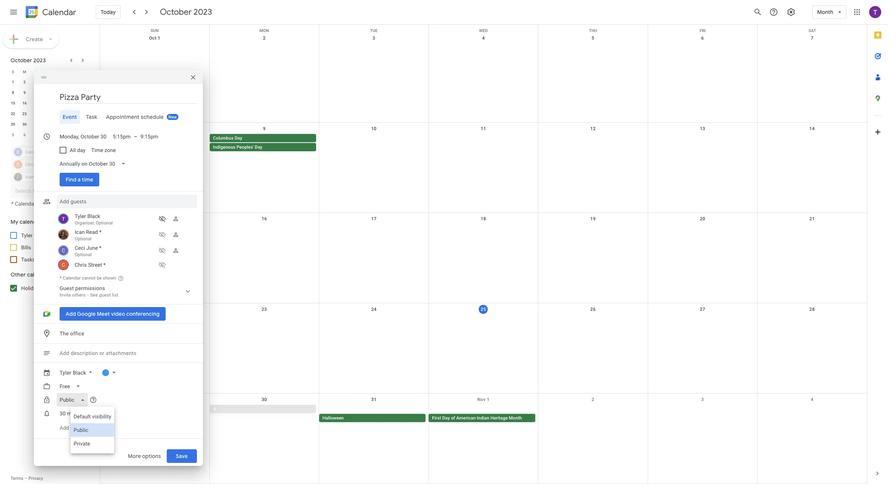 Task type: locate. For each thing, give the bounding box(es) containing it.
day down columbus day button
[[255, 144, 262, 150]]

add
[[60, 350, 69, 356], [60, 425, 69, 431]]

23 for 27
[[22, 112, 27, 116]]

28 element
[[78, 109, 87, 119]]

19
[[57, 101, 61, 105], [591, 216, 596, 222]]

invite others
[[60, 292, 86, 298]]

2 vertical spatial day
[[442, 416, 450, 421]]

17 inside grid
[[371, 216, 377, 222]]

0 horizontal spatial s
[[12, 70, 14, 74]]

november 8 element
[[43, 131, 52, 140]]

10 for sun
[[371, 126, 377, 131]]

22 element
[[8, 109, 17, 119]]

9 down 'november 2' "element"
[[58, 133, 60, 137]]

2 t from the left
[[58, 70, 60, 74]]

8 left november 9 'element'
[[47, 133, 49, 137]]

* right 'june'
[[99, 245, 101, 251]]

0 vertical spatial 20
[[69, 101, 73, 105]]

cannot inside "search field"
[[37, 201, 53, 207]]

31 up the halloween button
[[371, 397, 377, 402]]

1 vertical spatial 20
[[700, 216, 706, 222]]

october up oct 1 at top left
[[160, 7, 192, 17]]

7
[[811, 35, 814, 41], [81, 80, 84, 84], [35, 133, 37, 137]]

1 for oct 1
[[158, 35, 160, 41]]

1 horizontal spatial month
[[818, 9, 834, 15]]

november 3 element
[[66, 120, 75, 129]]

1 horizontal spatial 5
[[58, 80, 60, 84]]

10 element
[[32, 88, 41, 97]]

1 horizontal spatial 9
[[58, 133, 60, 137]]

* Calendar cannot be shown search field
[[0, 142, 94, 207]]

black inside tyler black organizer, optional
[[87, 213, 100, 219]]

1 horizontal spatial 14
[[810, 126, 815, 131]]

1 right "oct"
[[158, 35, 160, 41]]

cannot up the permissions
[[82, 275, 96, 281]]

0 horizontal spatial shown
[[62, 201, 77, 207]]

6 down 30 element
[[23, 133, 26, 137]]

14 inside 'element'
[[80, 91, 85, 95]]

columbus
[[213, 135, 234, 141]]

calendars up in in the bottom of the page
[[27, 271, 52, 278]]

1 horizontal spatial 24
[[371, 307, 377, 312]]

1 vertical spatial october
[[11, 57, 32, 64]]

m
[[23, 70, 26, 74]]

1 vertical spatial 24
[[371, 307, 377, 312]]

30 inside october 2023 grid
[[22, 122, 27, 126]]

1 up "15"
[[12, 80, 14, 84]]

21 element
[[78, 99, 87, 108]]

19 inside row group
[[57, 101, 61, 105]]

* calendar cannot be shown
[[11, 201, 77, 207], [60, 275, 116, 281]]

14 element
[[78, 88, 87, 97]]

9 up columbus day button
[[263, 126, 266, 131]]

calendars right the my
[[20, 219, 44, 225]]

time
[[82, 176, 93, 183]]

0 vertical spatial 23
[[22, 112, 27, 116]]

optional for black
[[96, 220, 113, 226]]

day inside button
[[442, 416, 450, 421]]

2 vertical spatial optional
[[75, 252, 92, 257]]

2 vertical spatial tyler
[[60, 370, 71, 376]]

1 horizontal spatial 23
[[262, 307, 267, 312]]

0 horizontal spatial 5
[[12, 133, 14, 137]]

0 vertical spatial black
[[87, 213, 100, 219]]

tyler black down description
[[60, 370, 86, 376]]

all
[[70, 147, 76, 153]]

calendars inside "dropdown button"
[[20, 219, 44, 225]]

1 horizontal spatial 7
[[81, 80, 84, 84]]

guests invited to this event. tree
[[57, 211, 197, 271]]

0 horizontal spatial t
[[35, 70, 37, 74]]

20
[[69, 101, 73, 105], [700, 216, 706, 222]]

black down description
[[73, 370, 86, 376]]

* inside the ceci june * optional
[[99, 245, 101, 251]]

tab list
[[868, 25, 888, 463], [40, 110, 197, 124]]

1 vertical spatial 30
[[262, 397, 267, 402]]

2023
[[194, 7, 212, 17], [33, 57, 46, 64]]

1 horizontal spatial 12
[[591, 126, 596, 131]]

24
[[34, 112, 38, 116], [371, 307, 377, 312]]

* for chris street *
[[103, 262, 106, 268]]

1 vertical spatial month
[[509, 416, 522, 421]]

black down my calendars "dropdown button"
[[34, 232, 47, 239]]

2 horizontal spatial 6
[[701, 35, 704, 41]]

settings menu image
[[787, 8, 796, 17]]

Search for people text field
[[15, 184, 82, 198]]

16 inside grid
[[262, 216, 267, 222]]

1 horizontal spatial 28
[[810, 307, 815, 312]]

2 horizontal spatial 1
[[487, 397, 490, 402]]

optional up read
[[96, 220, 113, 226]]

november 6 element
[[20, 131, 29, 140]]

9 up 16 element
[[23, 91, 26, 95]]

day up peoples'
[[235, 135, 242, 141]]

16 for 19
[[22, 101, 27, 105]]

optional
[[96, 220, 113, 226], [75, 236, 92, 242], [75, 252, 92, 257]]

* calendar cannot be shown down search for people text field
[[11, 201, 77, 207]]

17 for 19
[[34, 101, 38, 105]]

17 inside row group
[[34, 101, 38, 105]]

row containing 16
[[100, 213, 867, 303]]

0 vertical spatial add
[[60, 350, 69, 356]]

optional down ceci
[[75, 252, 92, 257]]

0 horizontal spatial 8
[[12, 91, 14, 95]]

add down the
[[60, 350, 69, 356]]

11 inside grid
[[481, 126, 486, 131]]

indigenous peoples' day button
[[210, 143, 316, 151]]

or
[[99, 350, 104, 356]]

0 horizontal spatial october 2023
[[11, 57, 46, 64]]

shown up guest
[[103, 275, 116, 281]]

month right settings menu icon on the right
[[818, 9, 834, 15]]

31 for nov 1
[[371, 397, 377, 402]]

october 2023 grid
[[7, 66, 88, 140]]

1 horizontal spatial 30
[[262, 397, 267, 402]]

time
[[91, 147, 103, 153]]

tyler black inside 'my calendars' list
[[21, 232, 47, 239]]

row containing 9
[[100, 122, 867, 213]]

* up united
[[60, 275, 62, 281]]

0 horizontal spatial 17
[[34, 101, 38, 105]]

* up the my
[[11, 201, 14, 207]]

1 horizontal spatial –
[[134, 134, 137, 140]]

optional down ican at the top of the page
[[75, 236, 92, 242]]

0 horizontal spatial black
[[34, 232, 47, 239]]

2 inside "element"
[[58, 122, 60, 126]]

optional inside ican read * optional
[[75, 236, 92, 242]]

* right read
[[99, 229, 102, 235]]

attachments
[[106, 350, 137, 356]]

0 horizontal spatial 1
[[12, 80, 14, 84]]

new element
[[167, 114, 179, 120]]

2 horizontal spatial day
[[442, 416, 450, 421]]

22 for 26
[[152, 307, 157, 312]]

task
[[86, 114, 97, 120]]

22 down 15 element on the left top
[[11, 112, 15, 116]]

add inside button
[[60, 425, 69, 431]]

optional inside the ceci june * optional
[[75, 252, 92, 257]]

5 up 12 'element'
[[58, 80, 60, 84]]

bills
[[21, 245, 31, 251]]

10 inside 10 element
[[34, 91, 38, 95]]

0 vertical spatial 5
[[592, 35, 595, 41]]

1 right nov
[[487, 397, 490, 402]]

0 vertical spatial 11
[[481, 126, 486, 131]]

7 up 14 'element'
[[81, 80, 84, 84]]

be up the permissions
[[97, 275, 102, 281]]

ican read, optional tree item
[[57, 227, 197, 243]]

row containing sun
[[100, 25, 867, 33]]

1 vertical spatial 10
[[371, 126, 377, 131]]

31 element
[[32, 120, 41, 129]]

show schedule of chris street image
[[156, 259, 168, 271]]

2 vertical spatial 1
[[487, 397, 490, 402]]

guest
[[99, 292, 111, 298]]

tyler black up the bills
[[21, 232, 47, 239]]

1 t from the left
[[35, 70, 37, 74]]

row containing 1
[[7, 77, 88, 88]]

2
[[263, 35, 266, 41], [23, 80, 26, 84], [58, 122, 60, 126], [592, 397, 595, 402]]

row containing 5
[[7, 130, 88, 140]]

public option
[[71, 423, 114, 437]]

add left notification
[[60, 425, 69, 431]]

today
[[101, 9, 116, 15]]

1 horizontal spatial 16
[[262, 216, 267, 222]]

1 vertical spatial 31
[[371, 397, 377, 402]]

1 horizontal spatial 21
[[810, 216, 815, 222]]

in
[[43, 285, 47, 291]]

black up 'organizer,'
[[87, 213, 100, 219]]

tasks
[[21, 257, 35, 263]]

0 horizontal spatial day
[[235, 135, 242, 141]]

calendars
[[20, 219, 44, 225], [27, 271, 52, 278]]

*
[[11, 201, 14, 207], [99, 229, 102, 235], [99, 245, 101, 251], [103, 262, 106, 268], [60, 275, 62, 281]]

9 for october 2023
[[23, 91, 26, 95]]

black
[[87, 213, 100, 219], [34, 232, 47, 239], [73, 370, 86, 376]]

* calendar cannot be shown up the permissions
[[60, 275, 116, 281]]

0 vertical spatial calendar
[[42, 7, 76, 18]]

tyler up the bills
[[21, 232, 32, 239]]

12
[[57, 91, 61, 95], [591, 126, 596, 131]]

22 inside 22 element
[[11, 112, 15, 116]]

2 vertical spatial 9
[[58, 133, 60, 137]]

show schedule of ican read image
[[156, 229, 168, 241]]

27
[[69, 112, 73, 116], [700, 307, 706, 312]]

ceci june, optional tree item
[[57, 243, 197, 259]]

tyler down description
[[60, 370, 71, 376]]

2 horizontal spatial tyler
[[75, 213, 86, 219]]

november 11 element
[[78, 131, 87, 140]]

0 vertical spatial shown
[[62, 201, 77, 207]]

0 horizontal spatial 23
[[22, 112, 27, 116]]

ican read * optional
[[75, 229, 102, 242]]

4 inside row group
[[47, 80, 49, 84]]

0 vertical spatial be
[[55, 201, 60, 207]]

1 vertical spatial 26
[[591, 307, 596, 312]]

18
[[481, 216, 486, 222]]

optional for june
[[75, 252, 92, 257]]

tue
[[370, 28, 378, 33]]

t left w
[[35, 70, 37, 74]]

0 vertical spatial 22
[[11, 112, 15, 116]]

the office
[[60, 331, 84, 337]]

7 down sat
[[811, 35, 814, 41]]

2 vertical spatial 10
[[69, 133, 73, 137]]

day
[[235, 135, 242, 141], [255, 144, 262, 150], [442, 416, 450, 421]]

0 horizontal spatial tab list
[[40, 110, 197, 124]]

27 element
[[66, 109, 75, 119]]

1 horizontal spatial 4
[[482, 35, 485, 41]]

19 element
[[55, 99, 64, 108]]

26
[[57, 112, 61, 116], [591, 307, 596, 312]]

november 7 element
[[32, 131, 41, 140]]

16 for 18
[[262, 216, 267, 222]]

16 inside row group
[[22, 101, 27, 105]]

november 10 element
[[66, 131, 75, 140]]

0 horizontal spatial tyler
[[21, 232, 32, 239]]

calendar up my calendars
[[15, 201, 36, 207]]

0 vertical spatial 14
[[80, 91, 85, 95]]

terms – privacy
[[11, 476, 43, 481]]

31 down 24 element at top left
[[34, 122, 38, 126]]

shown down find
[[62, 201, 77, 207]]

* inside ican read * optional
[[99, 229, 102, 235]]

0 vertical spatial tyler
[[75, 213, 86, 219]]

0 horizontal spatial 7
[[35, 133, 37, 137]]

calendar
[[42, 7, 76, 18], [15, 201, 36, 207], [63, 275, 81, 281]]

row
[[100, 25, 867, 33], [100, 32, 867, 122], [7, 66, 88, 77], [7, 77, 88, 88], [7, 88, 88, 98], [7, 98, 88, 109], [7, 109, 88, 119], [7, 119, 88, 130], [100, 122, 867, 213], [7, 130, 88, 140], [100, 213, 867, 303], [100, 303, 867, 394], [100, 394, 867, 484]]

6 for 1
[[70, 80, 72, 84]]

1 vertical spatial 16
[[262, 216, 267, 222]]

5 down thu
[[592, 35, 595, 41]]

tyler
[[75, 213, 86, 219], [21, 232, 32, 239], [60, 370, 71, 376]]

0 vertical spatial 4
[[482, 35, 485, 41]]

0 horizontal spatial 16
[[22, 101, 27, 105]]

optional inside tyler black organizer, optional
[[96, 220, 113, 226]]

7 down 31 element
[[35, 133, 37, 137]]

* for ceci june * optional
[[99, 245, 101, 251]]

1 horizontal spatial 26
[[591, 307, 596, 312]]

0 vertical spatial 19
[[57, 101, 61, 105]]

row containing 30
[[100, 394, 867, 484]]

5 for 1
[[58, 80, 60, 84]]

guest permissions
[[60, 285, 105, 291]]

others
[[72, 292, 86, 298]]

2 horizontal spatial 4
[[811, 397, 814, 402]]

8 up "15"
[[12, 91, 14, 95]]

s left m at the top left of page
[[12, 70, 14, 74]]

10 inside november 10 element
[[69, 133, 73, 137]]

permissions
[[75, 285, 105, 291]]

t left f
[[58, 70, 60, 74]]

optional for read
[[75, 236, 92, 242]]

1 horizontal spatial 10
[[69, 133, 73, 137]]

row containing 15
[[7, 98, 88, 109]]

0 horizontal spatial 31
[[34, 122, 38, 126]]

1 horizontal spatial 17
[[371, 216, 377, 222]]

22
[[11, 112, 15, 116], [152, 307, 157, 312]]

* right the street
[[103, 262, 106, 268]]

show schedule of ceci june image
[[156, 245, 168, 257]]

0 horizontal spatial 26
[[57, 112, 61, 116]]

ican
[[75, 229, 85, 235]]

0 horizontal spatial 22
[[11, 112, 15, 116]]

1 s from the left
[[12, 70, 14, 74]]

0 vertical spatial calendars
[[20, 219, 44, 225]]

2 horizontal spatial 9
[[263, 126, 266, 131]]

0 vertical spatial 16
[[22, 101, 27, 105]]

1 horizontal spatial 27
[[700, 307, 706, 312]]

day for columbus
[[235, 135, 242, 141]]

default visibility option
[[71, 410, 114, 423]]

cell
[[100, 134, 210, 152], [210, 134, 319, 152], [319, 134, 429, 152], [429, 134, 538, 152], [648, 134, 758, 152], [100, 405, 210, 423], [648, 405, 758, 423]]

halloween button
[[319, 414, 426, 422]]

find
[[66, 176, 76, 183]]

22 up the office dropdown button
[[152, 307, 157, 312]]

0 horizontal spatial be
[[55, 201, 60, 207]]

1 horizontal spatial october 2023
[[160, 7, 212, 17]]

1 vertical spatial 1
[[12, 80, 14, 84]]

october 2023
[[160, 7, 212, 17], [11, 57, 46, 64]]

0 horizontal spatial 27
[[69, 112, 73, 116]]

calendar up states
[[63, 275, 81, 281]]

0 vertical spatial 7
[[811, 35, 814, 41]]

0 horizontal spatial 10
[[34, 91, 38, 95]]

of
[[451, 416, 455, 421]]

0 horizontal spatial 6
[[23, 133, 26, 137]]

0 vertical spatial 12
[[57, 91, 61, 95]]

today button
[[96, 3, 121, 21]]

first day of american indian heritage month button
[[429, 414, 535, 422]]

31 inside october 2023 grid
[[34, 122, 38, 126]]

main drawer image
[[9, 8, 18, 17]]

23 inside grid
[[22, 112, 27, 116]]

month
[[818, 9, 834, 15], [509, 416, 522, 421]]

calendar element
[[24, 5, 76, 21]]

21
[[80, 101, 85, 105], [810, 216, 815, 222]]

0 horizontal spatial 4
[[47, 80, 49, 84]]

* inside chris street tree item
[[103, 262, 106, 268]]

shown
[[62, 201, 77, 207], [103, 275, 116, 281]]

Start time text field
[[113, 132, 131, 141]]

time zone button
[[88, 143, 119, 157]]

0 horizontal spatial cannot
[[37, 201, 53, 207]]

1 add from the top
[[60, 350, 69, 356]]

calendars inside dropdown button
[[27, 271, 52, 278]]

november 9 element
[[55, 131, 64, 140]]

1 horizontal spatial s
[[81, 70, 84, 74]]

s right f
[[81, 70, 84, 74]]

appointment schedule
[[106, 114, 164, 120]]

6 down fri
[[701, 35, 704, 41]]

1 horizontal spatial 22
[[152, 307, 157, 312]]

s
[[12, 70, 14, 74], [81, 70, 84, 74]]

calendar up the create
[[42, 7, 76, 18]]

1 vertical spatial 7
[[81, 80, 84, 84]]

Add title text field
[[60, 92, 197, 103]]

be down search for people text field
[[55, 201, 60, 207]]

1
[[158, 35, 160, 41], [12, 80, 14, 84], [487, 397, 490, 402]]

terms link
[[11, 476, 23, 481]]

24 for 27
[[34, 112, 38, 116]]

20 inside "element"
[[69, 101, 73, 105]]

31
[[34, 122, 38, 126], [371, 397, 377, 402]]

0 horizontal spatial tyler black
[[21, 232, 47, 239]]

2 add from the top
[[60, 425, 69, 431]]

tyler up 'organizer,'
[[75, 213, 86, 219]]

28
[[80, 112, 85, 116], [810, 307, 815, 312]]

nov
[[477, 397, 486, 402]]

* calendar cannot be shown inside "search field"
[[11, 201, 77, 207]]

6
[[701, 35, 704, 41], [70, 80, 72, 84], [23, 133, 26, 137]]

1 vertical spatial 19
[[591, 216, 596, 222]]

6 down f
[[70, 80, 72, 84]]

24 inside october 2023 grid
[[34, 112, 38, 116]]

9 for sun
[[263, 126, 266, 131]]

holidays
[[21, 285, 42, 291]]

0 vertical spatial tyler black
[[21, 232, 47, 239]]

cannot
[[37, 201, 53, 207], [82, 275, 96, 281]]

1 horizontal spatial 20
[[700, 216, 706, 222]]

– right terms
[[24, 476, 27, 481]]

9
[[23, 91, 26, 95], [263, 126, 266, 131], [58, 133, 60, 137]]

4 for 1
[[47, 80, 49, 84]]

7 for oct 1
[[811, 35, 814, 41]]

– right the start time text field
[[134, 134, 137, 140]]

1 vertical spatial black
[[34, 232, 47, 239]]

row group
[[7, 77, 88, 140]]

1 horizontal spatial 8
[[47, 133, 49, 137]]

grid
[[100, 25, 867, 484]]

month right heritage
[[509, 416, 522, 421]]

8
[[12, 91, 14, 95], [47, 133, 49, 137]]

5 inside the november 5 element
[[12, 133, 14, 137]]

None field
[[57, 157, 132, 171], [57, 380, 87, 393], [57, 393, 91, 407], [57, 157, 132, 171], [57, 380, 87, 393], [57, 393, 91, 407]]

cannot down search for people text field
[[37, 201, 53, 207]]

be
[[55, 201, 60, 207], [97, 275, 102, 281]]

october up m at the top left of page
[[11, 57, 32, 64]]

day left of
[[442, 416, 450, 421]]

0 vertical spatial 24
[[34, 112, 38, 116]]

read
[[86, 229, 98, 235]]

17 element
[[32, 99, 41, 108]]

30
[[22, 122, 27, 126], [262, 397, 267, 402]]

row containing s
[[7, 66, 88, 77]]

2 s from the left
[[81, 70, 84, 74]]

5 down 29 element
[[12, 133, 14, 137]]

ceci
[[75, 245, 85, 251]]



Task type: vqa. For each thing, say whether or not it's contained in the screenshot.
the Liberty associated with Liberty (82) @ Aces (99)
no



Task type: describe. For each thing, give the bounding box(es) containing it.
1 vertical spatial 2023
[[33, 57, 46, 64]]

day for first
[[442, 416, 450, 421]]

* inside "search field"
[[11, 201, 14, 207]]

november 4 element
[[78, 120, 87, 129]]

1 horizontal spatial october
[[160, 7, 192, 17]]

the office button
[[57, 327, 197, 340]]

f
[[70, 70, 72, 74]]

see
[[90, 292, 98, 298]]

create
[[26, 36, 43, 43]]

30 for nov 1
[[262, 397, 267, 402]]

month inside button
[[509, 416, 522, 421]]

6 inside november 6 element
[[23, 133, 26, 137]]

terms
[[11, 476, 23, 481]]

zone
[[105, 147, 116, 153]]

10 for october 2023
[[34, 91, 38, 95]]

visibility list box
[[71, 407, 114, 454]]

first
[[432, 416, 441, 421]]

november 2 element
[[55, 120, 64, 129]]

add notification
[[60, 425, 97, 431]]

event
[[63, 114, 77, 120]]

26 inside october 2023 grid
[[57, 112, 61, 116]]

united
[[48, 285, 63, 291]]

thu
[[589, 28, 597, 33]]

nov 1
[[477, 397, 490, 402]]

0 vertical spatial october 2023
[[160, 7, 212, 17]]

27 inside october 2023 grid
[[69, 112, 73, 116]]

19 inside grid
[[591, 216, 596, 222]]

halloween
[[323, 416, 344, 421]]

calendar heading
[[41, 7, 76, 18]]

description
[[71, 350, 98, 356]]

13 element
[[66, 88, 75, 97]]

1 inside october 2023 grid
[[12, 80, 14, 84]]

november 5 element
[[8, 131, 17, 140]]

holidays in united states
[[21, 285, 80, 291]]

my calendars
[[11, 219, 44, 225]]

chris street *
[[75, 262, 106, 268]]

2 vertical spatial black
[[73, 370, 86, 376]]

30 element
[[20, 120, 29, 129]]

1 vertical spatial 21
[[810, 216, 815, 222]]

create button
[[3, 30, 59, 48]]

28 inside grid
[[810, 307, 815, 312]]

the
[[60, 331, 69, 337]]

task button
[[83, 110, 100, 124]]

5 for oct 1
[[592, 35, 595, 41]]

states
[[65, 285, 80, 291]]

2 vertical spatial calendar
[[63, 275, 81, 281]]

chris
[[75, 262, 87, 268]]

w
[[46, 70, 49, 74]]

invite
[[60, 292, 71, 298]]

1 vertical spatial –
[[24, 476, 27, 481]]

29
[[11, 122, 15, 126]]

street
[[88, 262, 102, 268]]

28 inside october 2023 grid
[[80, 112, 85, 116]]

june
[[86, 245, 98, 251]]

find a time
[[66, 176, 93, 183]]

17 for 18
[[371, 216, 377, 222]]

tyler black organizer, optional
[[75, 213, 113, 226]]

24 element
[[32, 109, 41, 119]]

wed
[[479, 28, 488, 33]]

notification
[[70, 425, 97, 431]]

list
[[112, 292, 119, 298]]

row group containing 1
[[7, 77, 88, 140]]

16 element
[[20, 99, 29, 108]]

heritage
[[491, 416, 508, 421]]

other calendars button
[[2, 269, 94, 281]]

ceci june * optional
[[75, 245, 101, 257]]

american
[[456, 416, 476, 421]]

peoples'
[[237, 144, 254, 150]]

0 vertical spatial 8
[[12, 91, 14, 95]]

oct
[[149, 35, 157, 41]]

my calendars list
[[2, 229, 94, 266]]

21 inside october 2023 grid
[[80, 101, 85, 105]]

schedule
[[141, 114, 164, 120]]

15 element
[[8, 99, 17, 108]]

tyler black, organizer, optional tree item
[[57, 211, 197, 227]]

add notification button
[[57, 419, 100, 437]]

12 element
[[55, 88, 64, 97]]

1 vertical spatial 8
[[47, 133, 49, 137]]

30 for 2
[[22, 122, 27, 126]]

month button
[[813, 3, 847, 21]]

26 element
[[55, 109, 64, 119]]

cell containing columbus day
[[210, 134, 319, 152]]

1 vertical spatial be
[[97, 275, 102, 281]]

1 vertical spatial october 2023
[[11, 57, 46, 64]]

22 for 27
[[11, 112, 15, 116]]

find a time button
[[60, 171, 99, 189]]

other
[[11, 271, 26, 278]]

1 vertical spatial 14
[[810, 126, 815, 131]]

columbus day indigenous peoples' day
[[213, 135, 262, 150]]

End time text field
[[140, 132, 159, 141]]

organizer,
[[75, 220, 95, 226]]

row containing 29
[[7, 119, 88, 130]]

indigenous
[[213, 144, 236, 150]]

month inside dropdown button
[[818, 9, 834, 15]]

black inside 'my calendars' list
[[34, 232, 47, 239]]

12 inside 12 'element'
[[57, 91, 61, 95]]

row containing oct 1
[[100, 32, 867, 122]]

31 for 2
[[34, 122, 38, 126]]

4 for oct 1
[[482, 35, 485, 41]]

time zone
[[91, 147, 116, 153]]

other calendars
[[11, 271, 52, 278]]

tyler inside tyler black organizer, optional
[[75, 213, 86, 219]]

a
[[78, 176, 81, 183]]

1 horizontal spatial day
[[255, 144, 262, 150]]

2 vertical spatial 7
[[35, 133, 37, 137]]

sun
[[151, 28, 159, 33]]

1 vertical spatial * calendar cannot be shown
[[60, 275, 116, 281]]

6 for oct 1
[[701, 35, 704, 41]]

1 horizontal spatial 2023
[[194, 7, 212, 17]]

1 vertical spatial 27
[[700, 307, 706, 312]]

23 element
[[20, 109, 29, 119]]

privacy
[[29, 476, 43, 481]]

event button
[[60, 110, 80, 124]]

grid containing oct 1
[[100, 25, 867, 484]]

day
[[77, 147, 85, 153]]

add description or attachments
[[60, 350, 137, 356]]

appointment
[[106, 114, 140, 120]]

calendar inside * calendar cannot be shown "search field"
[[15, 201, 36, 207]]

shown inside * calendar cannot be shown "search field"
[[62, 201, 77, 207]]

13
[[700, 126, 706, 131]]

columbus day button
[[210, 134, 316, 142]]

9 inside 'element'
[[58, 133, 60, 137]]

12 inside grid
[[591, 126, 596, 131]]

be inside "search field"
[[55, 201, 60, 207]]

15
[[11, 101, 15, 105]]

1 horizontal spatial tab list
[[868, 25, 888, 463]]

calendars for my calendars
[[20, 219, 44, 225]]

privacy link
[[29, 476, 43, 481]]

all day
[[70, 147, 85, 153]]

to element
[[134, 134, 137, 140]]

office
[[70, 331, 84, 337]]

1 horizontal spatial tyler black
[[60, 370, 86, 376]]

oct 1
[[149, 35, 160, 41]]

mon
[[260, 28, 269, 33]]

* for ican read * optional
[[99, 229, 102, 235]]

29 element
[[8, 120, 17, 129]]

Guests text field
[[60, 195, 194, 208]]

add for add notification
[[60, 425, 69, 431]]

1 for nov 1
[[487, 397, 490, 402]]

1 vertical spatial cannot
[[82, 275, 96, 281]]

25
[[481, 307, 486, 312]]

2 vertical spatial 4
[[811, 397, 814, 402]]

my calendars button
[[2, 216, 94, 228]]

tyler inside 'my calendars' list
[[21, 232, 32, 239]]

23 for 26
[[262, 307, 267, 312]]

row containing 8
[[7, 88, 88, 98]]

fri
[[700, 28, 706, 33]]

add for add description or attachments
[[60, 350, 69, 356]]

chris street tree item
[[57, 259, 197, 271]]

20 element
[[66, 99, 75, 108]]

private option
[[71, 437, 114, 451]]

first day of american indian heritage month
[[432, 416, 522, 421]]

tab list containing event
[[40, 110, 197, 124]]

7 for 1
[[81, 80, 84, 84]]

see guest list
[[90, 292, 119, 298]]

11 inside row group
[[80, 133, 85, 137]]

1 horizontal spatial shown
[[103, 275, 116, 281]]

indian
[[477, 416, 489, 421]]

Start date text field
[[60, 132, 107, 141]]

my
[[11, 219, 18, 225]]

new
[[169, 115, 177, 120]]

calendars for other calendars
[[27, 271, 52, 278]]

24 for 26
[[371, 307, 377, 312]]



